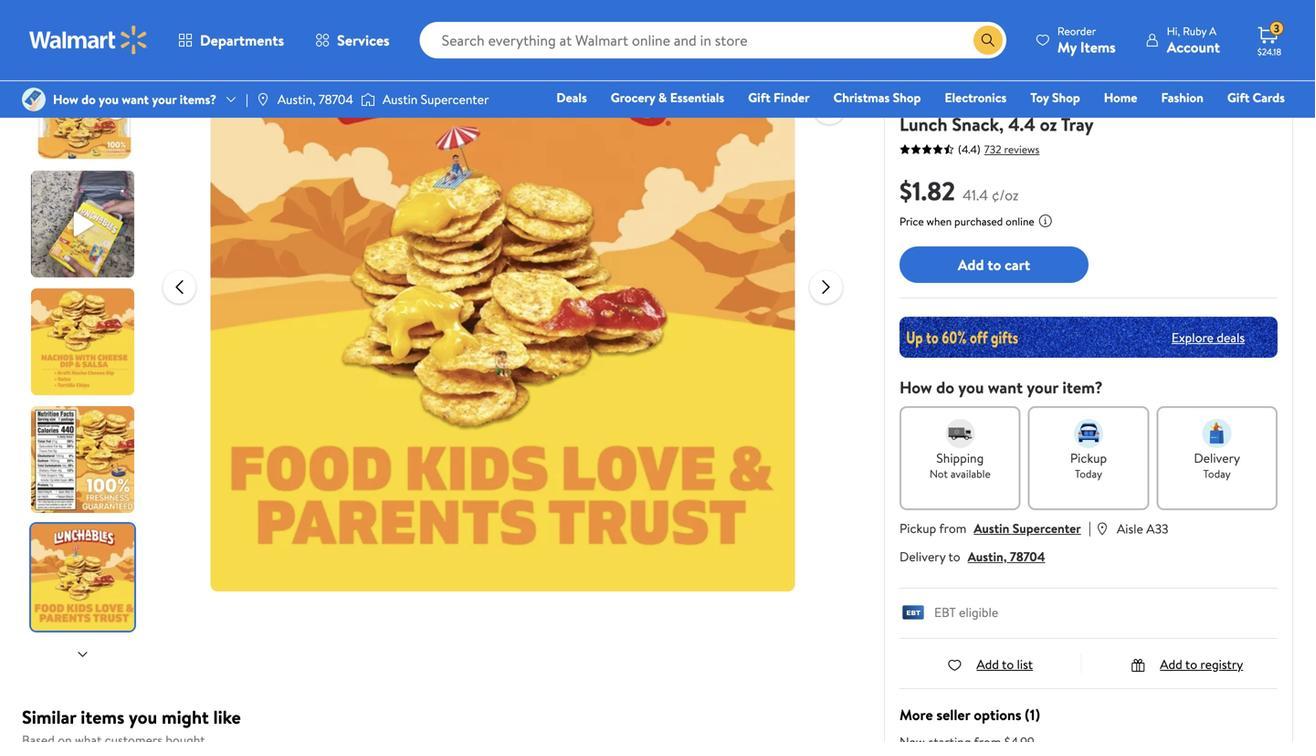 Task type: locate. For each thing, give the bounding box(es) containing it.
shipping
[[937, 449, 984, 467]]

today inside pickup today
[[1075, 466, 1102, 482]]

0 horizontal spatial austin
[[383, 90, 418, 108]]

78704 down austin supercenter 'button'
[[1010, 548, 1045, 566]]

delivery down the from
[[900, 548, 946, 566]]

to left list
[[1002, 656, 1014, 673]]

lunch
[[900, 111, 948, 137]]

1 horizontal spatial how
[[900, 376, 932, 399]]

services button
[[300, 18, 405, 62]]

your left item? at the right bottom of the page
[[1027, 376, 1059, 399]]

shop for christmas shop
[[893, 89, 921, 106]]

0 horizontal spatial want
[[122, 90, 149, 108]]

items?
[[180, 90, 216, 108]]

1 horizontal spatial supercenter
[[1013, 520, 1081, 537]]

my
[[1057, 37, 1077, 57]]

Walmart Site-Wide search field
[[420, 22, 1006, 58]]

austin
[[383, 90, 418, 108], [974, 520, 1010, 537]]

delivery for today
[[1194, 449, 1240, 467]]

supercenter
[[421, 90, 489, 108], [1013, 520, 1081, 537]]

you down walmart image
[[99, 90, 119, 108]]

deals
[[1217, 329, 1245, 346]]

0 vertical spatial want
[[122, 90, 149, 108]]

not
[[930, 466, 948, 482]]

0 horizontal spatial &
[[658, 89, 667, 106]]

intent image for delivery image
[[1203, 419, 1232, 448]]

legal information image
[[1038, 214, 1053, 228]]

732
[[984, 142, 1001, 157]]

2 today from the left
[[1203, 466, 1231, 482]]

lunchables nachos cheese dip & salsa kids lunch snack, 4.4 oz tray - image 2 of 13 image
[[31, 171, 138, 278]]

1 horizontal spatial austin
[[974, 520, 1010, 537]]

austin, down pickup from austin supercenter |
[[968, 548, 1007, 566]]

2 horizontal spatial you
[[958, 376, 984, 399]]

gift left cards
[[1227, 89, 1250, 106]]

how up not
[[900, 376, 932, 399]]

 image right austin, 78704
[[361, 90, 375, 109]]

oz
[[1040, 111, 1057, 137]]

austin, 78704
[[277, 90, 353, 108]]

1 horizontal spatial want
[[988, 376, 1023, 399]]

deals
[[556, 89, 587, 106]]

2 horizontal spatial  image
[[361, 90, 375, 109]]

1 horizontal spatial delivery
[[1194, 449, 1240, 467]]

to for registry
[[1185, 656, 1197, 673]]

hi,
[[1167, 23, 1180, 39]]

add to registry button
[[1131, 656, 1243, 673]]

to for list
[[1002, 656, 1014, 673]]

deals link
[[548, 88, 595, 107]]

austin, down departments
[[277, 90, 316, 108]]

grocery
[[611, 89, 655, 106]]

0 horizontal spatial you
[[99, 90, 119, 108]]

0 vertical spatial delivery
[[1194, 449, 1240, 467]]

"nacho
[[1064, 35, 1096, 50]]

1 vertical spatial supercenter
[[1013, 520, 1081, 537]]

add left list
[[977, 656, 999, 673]]

departments
[[200, 30, 284, 50]]

view video image
[[818, 97, 840, 119]]

1 horizontal spatial your
[[1027, 376, 1059, 399]]

2 gift from the left
[[1227, 89, 1250, 106]]

for
[[1047, 35, 1061, 50]]

lunchables up the lunch
[[900, 84, 988, 110]]

0 vertical spatial pickup
[[1070, 449, 1107, 467]]

add inside "add to cart" button
[[958, 255, 984, 275]]

you right items
[[129, 705, 157, 730]]

0 horizontal spatial how
[[53, 90, 78, 108]]

to for cart
[[988, 255, 1001, 275]]

78704 down services 'popup button' at the top left
[[319, 90, 353, 108]]

snack,
[[952, 111, 1004, 137]]

1 vertical spatial delivery
[[900, 548, 946, 566]]

nachos
[[993, 84, 1052, 110]]

austin, 78704 button
[[968, 548, 1045, 566]]

to left registry
[[1185, 656, 1197, 673]]

1 shop from the left
[[893, 89, 921, 106]]

austin down services
[[383, 90, 418, 108]]

lunchables nachos cheese dip & salsa kids lunch snack, 4.4 oz tray - image 1 of 13 image
[[31, 53, 138, 160]]

austin supercenter button
[[974, 520, 1081, 537]]

gift left finder
[[748, 89, 771, 106]]

1 horizontal spatial gift
[[1227, 89, 1250, 106]]

shipping not available
[[930, 449, 991, 482]]

toy
[[1030, 89, 1049, 106]]

2 vertical spatial you
[[129, 705, 157, 730]]

0 vertical spatial you
[[99, 90, 119, 108]]

delivery
[[1194, 449, 1240, 467], [900, 548, 946, 566]]

add to list
[[977, 656, 1033, 673]]

1 lunchables from the top
[[900, 61, 961, 79]]

gift cards registry
[[1075, 89, 1285, 132]]

0 horizontal spatial gift
[[748, 89, 771, 106]]

to inside "add to cart" button
[[988, 255, 1001, 275]]

to down the from
[[948, 548, 960, 566]]

how down walmart image
[[53, 90, 78, 108]]

1 vertical spatial |
[[1088, 518, 1091, 538]]

your left items?
[[152, 90, 177, 108]]

cart
[[1005, 255, 1030, 275]]

1 vertical spatial austin,
[[968, 548, 1007, 566]]

1 horizontal spatial today
[[1203, 466, 1231, 482]]

0 vertical spatial austin
[[383, 90, 418, 108]]

electronics
[[945, 89, 1007, 106]]

1 vertical spatial you
[[958, 376, 984, 399]]

0 horizontal spatial your
[[152, 90, 177, 108]]

& right grocery
[[658, 89, 667, 106]]

one debit
[[1145, 114, 1207, 132]]

cheese
[[1056, 84, 1114, 110]]

gift inside "gift cards registry"
[[1227, 89, 1250, 106]]

1 horizontal spatial pickup
[[1070, 449, 1107, 467]]

debit
[[1176, 114, 1207, 132]]

intent image for shipping image
[[946, 419, 975, 448]]

1 horizontal spatial &
[[1151, 84, 1163, 110]]

ebt eligible
[[934, 604, 998, 621]]

pickup inside pickup from austin supercenter |
[[900, 520, 936, 537]]

how do you want your items?
[[53, 90, 216, 108]]

0 horizontal spatial  image
[[22, 88, 46, 111]]

austin up the austin, 78704 'button'
[[974, 520, 1010, 537]]

 image down walmart image
[[22, 88, 46, 111]]

0 horizontal spatial shop
[[893, 89, 921, 106]]

1 vertical spatial austin
[[974, 520, 1010, 537]]

add down price when purchased online
[[958, 255, 984, 275]]

ebt
[[934, 604, 956, 621]]

1 vertical spatial how
[[900, 376, 932, 399]]

want
[[122, 90, 149, 108], [988, 376, 1023, 399]]

1 vertical spatial do
[[936, 376, 954, 399]]

lunchables nachos cheese dip & salsa kids lunch snack, 4.4 oz tray - image 5 of 13 image
[[31, 524, 138, 631]]

gift inside "link"
[[748, 89, 771, 106]]

gift for cards
[[1227, 89, 1250, 106]]

today down intent image for delivery
[[1203, 466, 1231, 482]]

grocery & essentials link
[[603, 88, 733, 107]]

1 horizontal spatial austin,
[[968, 548, 1007, 566]]

0 vertical spatial austin,
[[277, 90, 316, 108]]

0 horizontal spatial today
[[1075, 466, 1102, 482]]

0 horizontal spatial pickup
[[900, 520, 936, 537]]

1 today from the left
[[1075, 466, 1102, 482]]

your
[[152, 90, 177, 108], [1027, 376, 1059, 399]]

1 vertical spatial pickup
[[900, 520, 936, 537]]

how for how do you want your items?
[[53, 90, 78, 108]]

walmart image
[[29, 26, 148, 55]]

| left aisle on the right of page
[[1088, 518, 1091, 538]]

(1)
[[1025, 705, 1040, 725]]

austin inside pickup from austin supercenter |
[[974, 520, 1010, 537]]

0 vertical spatial 78704
[[319, 90, 353, 108]]

pickup for pickup from austin supercenter |
[[900, 520, 936, 537]]

shop up the lunch
[[893, 89, 921, 106]]

 image for austin supercenter
[[361, 90, 375, 109]]

0 horizontal spatial 78704
[[319, 90, 353, 108]]

add left registry
[[1160, 656, 1183, 673]]

departments button
[[163, 18, 300, 62]]

one
[[1145, 114, 1172, 132]]

pickup left the from
[[900, 520, 936, 537]]

how
[[53, 90, 78, 108], [900, 376, 932, 399]]

want left item? at the right bottom of the page
[[988, 376, 1023, 399]]

you up intent image for shipping
[[958, 376, 984, 399]]

1 horizontal spatial  image
[[256, 92, 270, 107]]

up to sixty percent off deals. shop now. image
[[900, 317, 1278, 358]]

delivery today
[[1194, 449, 1240, 482]]

1 vertical spatial lunchables
[[900, 84, 988, 110]]

pick
[[1017, 34, 1036, 49]]

do up intent image for shipping
[[936, 376, 954, 399]]

pickup down 'intent image for pickup'
[[1070, 449, 1107, 467]]

today inside delivery today
[[1203, 466, 1231, 482]]

2 shop from the left
[[1052, 89, 1080, 106]]

0 vertical spatial |
[[246, 90, 248, 108]]

 image left austin, 78704
[[256, 92, 270, 107]]

lunchables nachos cheese dip & salsa kids lunch snack, 4.4 oz tray - image 3 of 13 image
[[31, 289, 138, 395]]

registry
[[1200, 656, 1243, 673]]

explore
[[1172, 329, 1214, 346]]

78704
[[319, 90, 353, 108], [1010, 548, 1045, 566]]

to left "cart" on the right top
[[988, 255, 1001, 275]]

0 vertical spatial lunchables
[[900, 61, 961, 79]]

toy shop link
[[1022, 88, 1088, 107]]

1 horizontal spatial shop
[[1052, 89, 1080, 106]]

0 vertical spatial do
[[81, 90, 96, 108]]

today down 'intent image for pickup'
[[1075, 466, 1102, 482]]

intent image for pickup image
[[1074, 419, 1103, 448]]

&
[[1151, 84, 1163, 110], [658, 89, 667, 106]]

want left items?
[[122, 90, 149, 108]]

1 horizontal spatial do
[[936, 376, 954, 399]]

previous media item image
[[169, 276, 190, 298]]

 image
[[22, 88, 46, 111], [361, 90, 375, 109], [256, 92, 270, 107]]

do down walmart image
[[81, 90, 96, 108]]

next image image
[[75, 648, 90, 662]]

lunchables"
[[1098, 35, 1152, 50]]

want for items?
[[122, 90, 149, 108]]

1 horizontal spatial you
[[129, 705, 157, 730]]

do for how do you want your item?
[[936, 376, 954, 399]]

¢/oz
[[992, 185, 1019, 205]]

salsa
[[1168, 84, 1208, 110]]

0 vertical spatial how
[[53, 90, 78, 108]]

1 vertical spatial your
[[1027, 376, 1059, 399]]

1 horizontal spatial 78704
[[1010, 548, 1045, 566]]

& right dip at the right top
[[1151, 84, 1163, 110]]

services
[[337, 30, 390, 50]]

0 horizontal spatial do
[[81, 90, 96, 108]]

(4.4)
[[958, 142, 981, 157]]

0 horizontal spatial austin,
[[277, 90, 316, 108]]

add
[[958, 255, 984, 275], [977, 656, 999, 673], [1160, 656, 1183, 673]]

popular
[[978, 34, 1014, 49]]

add for add to list
[[977, 656, 999, 673]]

home
[[1104, 89, 1137, 106]]

0 horizontal spatial supercenter
[[421, 90, 489, 108]]

0 horizontal spatial delivery
[[900, 548, 946, 566]]

| right items?
[[246, 90, 248, 108]]

shop right toy
[[1052, 89, 1080, 106]]

online
[[1006, 214, 1035, 229]]

lunchables up electronics link
[[900, 61, 961, 79]]

$24.18
[[1258, 46, 1281, 58]]

1 gift from the left
[[748, 89, 771, 106]]

1 vertical spatial want
[[988, 376, 1023, 399]]

pickup
[[1070, 449, 1107, 467], [900, 520, 936, 537]]

0 vertical spatial your
[[152, 90, 177, 108]]

delivery down intent image for delivery
[[1194, 449, 1240, 467]]

for "nacho lunchables"
[[1047, 35, 1152, 50]]

a33
[[1146, 520, 1169, 538]]



Task type: vqa. For each thing, say whether or not it's contained in the screenshot.
Lunchables
yes



Task type: describe. For each thing, give the bounding box(es) containing it.
pickup today
[[1070, 449, 1107, 482]]

zoom image modal image
[[818, 57, 840, 79]]

pickup from austin supercenter |
[[900, 518, 1091, 538]]

to for austin,
[[948, 548, 960, 566]]

you for similar items you might like
[[129, 705, 157, 730]]

christmas
[[833, 89, 890, 106]]

explore deals
[[1172, 329, 1245, 346]]

how for how do you want your item?
[[900, 376, 932, 399]]

delivery to austin, 78704
[[900, 548, 1045, 566]]

kids
[[1212, 84, 1246, 110]]

one debit link
[[1137, 113, 1215, 133]]

dip
[[1118, 84, 1147, 110]]

today for pickup
[[1075, 466, 1102, 482]]

your for item?
[[1027, 376, 1059, 399]]

2 lunchables from the top
[[900, 84, 988, 110]]

732 reviews link
[[981, 142, 1040, 157]]

grocery & essentials
[[611, 89, 724, 106]]

registry link
[[1066, 113, 1130, 133]]

walmart+
[[1231, 114, 1285, 132]]

0 vertical spatial supercenter
[[421, 90, 489, 108]]

add to cart button
[[900, 247, 1089, 283]]

delivery for to
[[900, 548, 946, 566]]

add to cart
[[958, 255, 1030, 275]]

hi, ruby a account
[[1167, 23, 1220, 57]]

4.4
[[1008, 111, 1036, 137]]

walmart+ link
[[1222, 113, 1293, 133]]

christmas shop
[[833, 89, 921, 106]]

more
[[900, 705, 933, 725]]

a
[[1209, 23, 1217, 39]]

lunchables lunchables nachos cheese dip & salsa kids lunch snack, 4.4 oz tray
[[900, 61, 1246, 137]]

reviews
[[1004, 142, 1040, 157]]

lunchables nachos cheese dip & salsa kids lunch snack, 4.4 oz tray image
[[211, 7, 795, 592]]

reorder my items
[[1057, 23, 1116, 57]]

ruby
[[1183, 23, 1207, 39]]

home link
[[1096, 88, 1146, 107]]

add to favorites list, lunchables nachos cheese dip & salsa kids lunch snack, 4.4 oz tray image
[[818, 16, 840, 39]]

& inside lunchables lunchables nachos cheese dip & salsa kids lunch snack, 4.4 oz tray
[[1151, 84, 1163, 110]]

1 vertical spatial 78704
[[1010, 548, 1045, 566]]

Search search field
[[420, 22, 1006, 58]]

fashion
[[1161, 89, 1204, 106]]

finder
[[774, 89, 810, 106]]

supercenter inside pickup from austin supercenter |
[[1013, 520, 1081, 537]]

from
[[939, 520, 967, 537]]

today for delivery
[[1203, 466, 1231, 482]]

list
[[1017, 656, 1033, 673]]

1 horizontal spatial |
[[1088, 518, 1091, 538]]

account
[[1167, 37, 1220, 57]]

3
[[1274, 21, 1280, 36]]

how do you want your item?
[[900, 376, 1103, 399]]

add for add to registry
[[1160, 656, 1183, 673]]

purchased
[[954, 214, 1003, 229]]

 image for how do you want your items?
[[22, 88, 46, 111]]

available
[[951, 466, 991, 482]]

your for items?
[[152, 90, 177, 108]]

add for add to cart
[[958, 255, 984, 275]]

when
[[927, 214, 952, 229]]

next media item image
[[815, 276, 837, 298]]

options
[[974, 705, 1021, 725]]

price when purchased online
[[900, 214, 1035, 229]]

similar
[[22, 705, 76, 730]]

 image for austin, 78704
[[256, 92, 270, 107]]

gift for finder
[[748, 89, 771, 106]]

reorder
[[1057, 23, 1096, 39]]

electronics link
[[937, 88, 1015, 107]]

austin supercenter
[[383, 90, 489, 108]]

eligible
[[959, 604, 998, 621]]

price
[[900, 214, 924, 229]]

similar items you might like
[[22, 705, 241, 730]]

& inside 'link'
[[658, 89, 667, 106]]

want for item?
[[988, 376, 1023, 399]]

gift finder
[[748, 89, 810, 106]]

registry
[[1075, 114, 1121, 132]]

like
[[213, 705, 241, 730]]

gift cards link
[[1219, 88, 1293, 107]]

do for how do you want your items?
[[81, 90, 96, 108]]

might
[[162, 705, 209, 730]]

essentials
[[670, 89, 724, 106]]

you for how do you want your items?
[[99, 90, 119, 108]]

tray
[[1061, 111, 1094, 137]]

(4.4) 732 reviews
[[958, 142, 1040, 157]]

lunchables nachos cheese dip & salsa kids lunch snack, 4.4 oz tray - image 4 of 13 image
[[31, 406, 138, 513]]

$1.82 41.4 ¢/oz
[[900, 173, 1019, 209]]

$1.82
[[900, 173, 955, 209]]

0 horizontal spatial |
[[246, 90, 248, 108]]

you for how do you want your item?
[[958, 376, 984, 399]]

seller
[[937, 705, 970, 725]]

ebt image
[[900, 605, 927, 624]]

explore deals link
[[1164, 321, 1252, 354]]

pickup for pickup today
[[1070, 449, 1107, 467]]

fashion link
[[1153, 88, 1212, 107]]

more seller options (1)
[[900, 705, 1040, 725]]

aisle a33
[[1117, 520, 1169, 538]]

cards
[[1253, 89, 1285, 106]]

add to list button
[[947, 656, 1033, 673]]

shop for toy shop
[[1052, 89, 1080, 106]]

aisle
[[1117, 520, 1143, 538]]

search icon image
[[981, 33, 995, 47]]

items
[[1080, 37, 1116, 57]]



